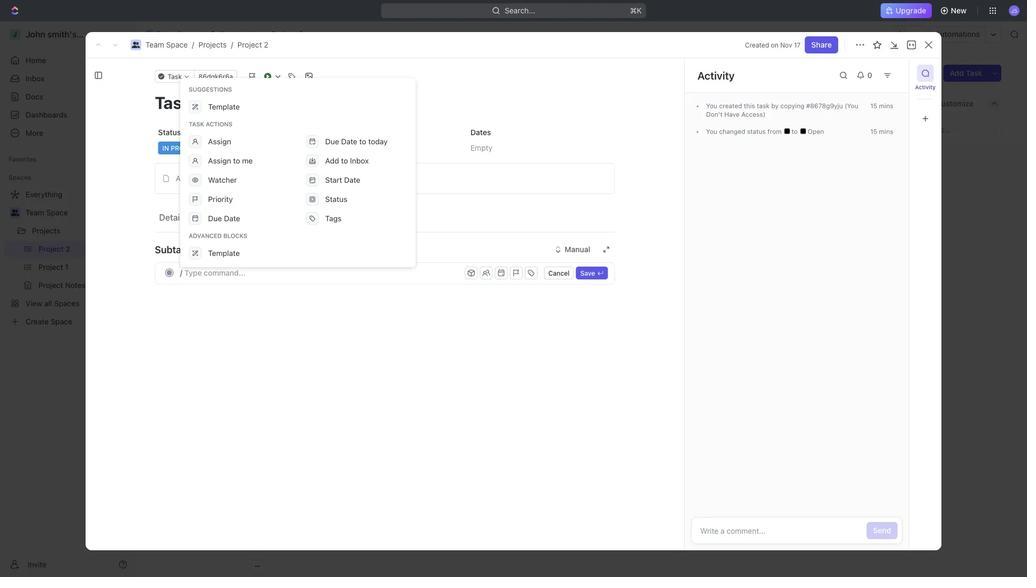 Task type: locate. For each thing, give the bounding box(es) containing it.
0 horizontal spatial project
[[162, 64, 210, 82]]

1 horizontal spatial project
[[237, 40, 262, 49]]

to left me
[[233, 156, 240, 165]]

task
[[757, 102, 770, 110]]

0 horizontal spatial share button
[[805, 36, 838, 53]]

1 horizontal spatial add
[[325, 156, 339, 165]]

1 15 from the top
[[870, 102, 877, 110]]

assign
[[208, 137, 231, 146], [208, 156, 231, 165]]

1 vertical spatial team space
[[26, 208, 68, 217]]

mins down search
[[879, 128, 893, 135]]

2
[[299, 30, 303, 39], [264, 40, 268, 49], [213, 64, 222, 82]]

/
[[203, 30, 205, 39], [254, 30, 256, 39], [192, 40, 194, 49], [231, 40, 233, 49], [180, 269, 182, 277]]

#8678g9yju (you don't have access)
[[706, 102, 858, 118]]

share button
[[892, 26, 925, 43], [805, 36, 838, 53]]

project
[[272, 30, 297, 39], [237, 40, 262, 49], [162, 64, 210, 82]]

status
[[747, 128, 766, 135]]

team space link
[[143, 28, 201, 41], [146, 40, 188, 49], [26, 204, 129, 221]]

add up start
[[325, 156, 339, 165]]

tree
[[4, 186, 132, 331]]

15 right (you
[[870, 102, 877, 110]]

new button
[[936, 2, 973, 19]]

today
[[368, 137, 388, 146]]

from
[[768, 128, 782, 135]]

1 15 mins from the top
[[870, 102, 893, 110]]

created this task by copying
[[717, 102, 806, 110]]

1 vertical spatial inbox
[[350, 156, 369, 165]]

you
[[706, 102, 717, 110], [706, 128, 717, 135]]

due for due date
[[208, 214, 222, 223]]

2 15 mins from the top
[[870, 128, 893, 135]]

2 vertical spatial date
[[224, 214, 240, 223]]

0 vertical spatial project 2
[[272, 30, 303, 39]]

activity up created
[[698, 69, 735, 82]]

priority
[[208, 195, 233, 204]]

inbox
[[26, 74, 44, 83], [350, 156, 369, 165]]

1 vertical spatial project 2
[[162, 64, 226, 82]]

template down advanced blocks
[[208, 249, 240, 258]]

15
[[870, 102, 877, 110], [870, 128, 877, 135]]

on
[[771, 41, 779, 49]]

by
[[771, 102, 779, 110]]

0 horizontal spatial team space
[[26, 208, 68, 217]]

automations button
[[930, 26, 985, 42]]

projects inside tree
[[32, 227, 60, 235]]

due date to today
[[325, 137, 388, 146]]

team space inside sidebar navigation
[[26, 208, 68, 217]]

add left description
[[176, 174, 190, 183]]

task
[[966, 69, 982, 78], [189, 121, 204, 128]]

due for due date to today
[[325, 137, 339, 146]]

Edit task name text field
[[155, 93, 615, 113]]

suggestions
[[189, 86, 232, 93]]

0 vertical spatial user group image
[[146, 32, 153, 37]]

activity up hide
[[915, 84, 936, 90]]

0 horizontal spatial activity
[[698, 69, 735, 82]]

assign for assign to me
[[208, 156, 231, 165]]

0 vertical spatial due
[[325, 137, 339, 146]]

details
[[159, 212, 187, 223]]

to up start date
[[341, 156, 348, 165]]

assign to me
[[208, 156, 253, 165]]

1 vertical spatial date
[[344, 176, 360, 185]]

2 vertical spatial user group image
[[11, 210, 19, 216]]

0 horizontal spatial add
[[176, 174, 190, 183]]

subtasks down priority
[[201, 212, 238, 223]]

0 vertical spatial space
[[177, 30, 198, 39]]

due date
[[208, 214, 240, 223]]

0 vertical spatial task
[[966, 69, 982, 78]]

add to inbox
[[325, 156, 369, 165]]

86dqk6r6a
[[199, 73, 233, 80]]

1 vertical spatial 15 mins
[[870, 128, 893, 135]]

2 template from the top
[[208, 249, 240, 258]]

0 vertical spatial activity
[[698, 69, 735, 82]]

send
[[873, 527, 891, 536]]

project 2 link
[[258, 28, 306, 41], [237, 40, 268, 49]]

1 horizontal spatial project 2
[[272, 30, 303, 39]]

actions
[[206, 121, 232, 128]]

15 mins for changed status from
[[870, 128, 893, 135]]

search
[[858, 99, 882, 108]]

template up actions
[[208, 102, 240, 111]]

1 vertical spatial due
[[208, 214, 222, 223]]

assigned to
[[314, 128, 356, 137]]

2 vertical spatial 2
[[213, 64, 222, 82]]

0 vertical spatial template
[[208, 102, 240, 111]]

0 horizontal spatial task
[[189, 121, 204, 128]]

0 vertical spatial team
[[156, 30, 175, 39]]

status down start
[[325, 195, 347, 204]]

1 mins from the top
[[879, 102, 893, 110]]

inbox down due date to today
[[350, 156, 369, 165]]

project 2
[[272, 30, 303, 39], [162, 64, 226, 82]]

cancel
[[548, 270, 570, 277]]

add up "customize" on the right of page
[[950, 69, 964, 78]]

1 horizontal spatial subtasks
[[201, 212, 238, 223]]

15 down search
[[870, 128, 877, 135]]

2 assign from the top
[[208, 156, 231, 165]]

mins left hide
[[879, 102, 893, 110]]

15 mins down search
[[870, 128, 893, 135]]

tree containing team space
[[4, 186, 132, 331]]

add for add description
[[176, 174, 190, 183]]

0 horizontal spatial 2
[[213, 64, 222, 82]]

1 vertical spatial you
[[706, 128, 717, 135]]

2 vertical spatial add
[[176, 174, 190, 183]]

1 you from the top
[[706, 102, 717, 110]]

share
[[898, 30, 919, 39], [811, 40, 832, 49]]

2 vertical spatial space
[[46, 208, 68, 217]]

to
[[792, 128, 800, 135], [349, 128, 356, 137], [359, 137, 366, 146], [233, 156, 240, 165], [341, 156, 348, 165]]

0 horizontal spatial project 2
[[162, 64, 226, 82]]

(you
[[845, 102, 858, 110]]

0 vertical spatial mins
[[879, 102, 893, 110]]

0 horizontal spatial subtasks
[[155, 244, 197, 255]]

2 vertical spatial projects
[[32, 227, 60, 235]]

share button down upgrade link
[[892, 26, 925, 43]]

1 horizontal spatial task
[[966, 69, 982, 78]]

due
[[325, 137, 339, 146], [208, 214, 222, 223]]

1 vertical spatial mins
[[879, 128, 893, 135]]

1 vertical spatial assign
[[208, 156, 231, 165]]

0 vertical spatial 15 mins
[[870, 102, 893, 110]]

1 vertical spatial activity
[[915, 84, 936, 90]]

2 mins from the top
[[879, 128, 893, 135]]

0 vertical spatial share
[[898, 30, 919, 39]]

2 horizontal spatial 2
[[299, 30, 303, 39]]

date up 'blocks' on the left of page
[[224, 214, 240, 223]]

activity inside task sidebar navigation tab list
[[915, 84, 936, 90]]

you up don't
[[706, 102, 717, 110]]

1 vertical spatial subtasks
[[155, 244, 197, 255]]

⌘k
[[630, 6, 642, 15]]

subtasks inside button
[[201, 212, 238, 223]]

save button
[[576, 267, 608, 280]]

nov
[[780, 41, 792, 49]]

1 horizontal spatial status
[[325, 195, 347, 204]]

save
[[580, 270, 595, 277]]

task actions
[[189, 121, 232, 128]]

due up advanced blocks
[[208, 214, 222, 223]]

blocks
[[223, 233, 247, 240]]

15 mins left hide
[[870, 102, 893, 110]]

date right start
[[344, 176, 360, 185]]

2 horizontal spatial add
[[950, 69, 964, 78]]

advanced blocks
[[189, 233, 247, 240]]

customize
[[936, 99, 974, 108]]

task left actions
[[189, 121, 204, 128]]

0 vertical spatial add
[[950, 69, 964, 78]]

0 vertical spatial subtasks
[[201, 212, 238, 223]]

1 vertical spatial 2
[[264, 40, 268, 49]]

date for due date
[[224, 214, 240, 223]]

0 vertical spatial inbox
[[26, 74, 44, 83]]

0 vertical spatial status
[[158, 128, 181, 137]]

assign up watcher
[[208, 156, 231, 165]]

1 vertical spatial space
[[166, 40, 188, 49]]

2 vertical spatial team
[[26, 208, 44, 217]]

date for start date
[[344, 176, 360, 185]]

0 vertical spatial date
[[341, 137, 357, 146]]

inbox up docs
[[26, 74, 44, 83]]

0 horizontal spatial user group image
[[11, 210, 19, 216]]

details button
[[155, 208, 191, 227]]

subtasks
[[201, 212, 238, 223], [155, 244, 197, 255]]

subtasks down details button
[[155, 244, 197, 255]]

1 assign from the top
[[208, 137, 231, 146]]

1 horizontal spatial due
[[325, 137, 339, 146]]

projects
[[221, 30, 249, 39], [198, 40, 227, 49], [32, 227, 60, 235]]

template
[[208, 102, 240, 111], [208, 249, 240, 258]]

assign down show
[[208, 137, 231, 146]]

0 vertical spatial 15
[[870, 102, 877, 110]]

1 vertical spatial share
[[811, 40, 832, 49]]

this
[[744, 102, 755, 110]]

task up "customize" on the right of page
[[966, 69, 982, 78]]

user group image
[[146, 32, 153, 37], [132, 42, 140, 48], [11, 210, 19, 216]]

2 you from the top
[[706, 128, 717, 135]]

tags
[[325, 214, 342, 223]]

1 vertical spatial project
[[237, 40, 262, 49]]

team space down spaces
[[26, 208, 68, 217]]

to up due date to today
[[349, 128, 356, 137]]

favorites button
[[4, 153, 41, 166]]

1 vertical spatial add
[[325, 156, 339, 165]]

add for add to inbox
[[325, 156, 339, 165]]

share for the leftmost share button
[[811, 40, 832, 49]]

share button right "17"
[[805, 36, 838, 53]]

1 vertical spatial 15
[[870, 128, 877, 135]]

1 horizontal spatial share
[[898, 30, 919, 39]]

list
[[217, 99, 230, 108]]

date down assigned to
[[341, 137, 357, 146]]

0 horizontal spatial due
[[208, 214, 222, 223]]

activity inside task sidebar content "section"
[[698, 69, 735, 82]]

1 vertical spatial task
[[189, 121, 204, 128]]

task sidebar content section
[[684, 58, 909, 551]]

1 vertical spatial projects
[[198, 40, 227, 49]]

created on nov 17
[[745, 41, 801, 49]]

share down upgrade link
[[898, 30, 919, 39]]

15 mins for created this task by copying
[[870, 102, 893, 110]]

2 15 from the top
[[870, 128, 877, 135]]

team space up 'team space / projects / project 2'
[[156, 30, 198, 39]]

to left "open"
[[792, 128, 800, 135]]

1 horizontal spatial activity
[[915, 84, 936, 90]]

activity
[[698, 69, 735, 82], [915, 84, 936, 90]]

15 mins
[[870, 102, 893, 110], [870, 128, 893, 135]]

status
[[158, 128, 181, 137], [325, 195, 347, 204]]

subtasks inside dropdown button
[[155, 244, 197, 255]]

team inside sidebar navigation
[[26, 208, 44, 217]]

send button
[[867, 523, 898, 540]]

access)
[[741, 111, 766, 118]]

0 vertical spatial team space
[[156, 30, 198, 39]]

0 vertical spatial you
[[706, 102, 717, 110]]

you down don't
[[706, 128, 717, 135]]

share right "17"
[[811, 40, 832, 49]]

0 vertical spatial assign
[[208, 137, 231, 146]]

subtasks button
[[197, 208, 243, 227]]

to left today
[[359, 137, 366, 146]]

date
[[341, 137, 357, 146], [344, 176, 360, 185], [224, 214, 240, 223]]

0 vertical spatial project
[[272, 30, 297, 39]]

to inside task sidebar content "section"
[[792, 128, 800, 135]]

add description
[[176, 174, 230, 183]]

1 vertical spatial user group image
[[132, 42, 140, 48]]

due down assigned
[[325, 137, 339, 146]]

1 vertical spatial template
[[208, 249, 240, 258]]

customize button
[[922, 96, 977, 111]]

0 horizontal spatial share
[[811, 40, 832, 49]]

status down board link
[[158, 128, 181, 137]]

0 horizontal spatial inbox
[[26, 74, 44, 83]]



Task type: describe. For each thing, give the bounding box(es) containing it.
docs
[[26, 92, 43, 101]]

86dqk6r6a button
[[194, 70, 237, 83]]

assign for assign
[[208, 137, 231, 146]]

watcher
[[208, 176, 237, 185]]

description
[[192, 174, 230, 183]]

list link
[[215, 96, 230, 111]]

home link
[[4, 52, 132, 69]]

add task
[[950, 69, 982, 78]]

have
[[724, 111, 740, 118]]

changed
[[719, 128, 745, 135]]

15 for changed status from
[[870, 128, 877, 135]]

subtasks for subtasks dropdown button
[[155, 244, 197, 255]]

1 template from the top
[[208, 102, 240, 111]]

2 horizontal spatial project
[[272, 30, 297, 39]]

dashboards
[[26, 110, 67, 119]]

automations
[[935, 30, 980, 39]]

17
[[794, 41, 801, 49]]

space inside sidebar navigation
[[46, 208, 68, 217]]

15 for created this task by copying
[[870, 102, 877, 110]]

date for due date to today
[[341, 137, 357, 146]]

inbox link
[[4, 70, 132, 87]]

created
[[719, 102, 742, 110]]

share for the rightmost share button
[[898, 30, 919, 39]]

copying
[[781, 102, 804, 110]]

add for add task
[[950, 69, 964, 78]]

0 horizontal spatial status
[[158, 128, 181, 137]]

home
[[26, 56, 46, 65]]

1 horizontal spatial user group image
[[132, 42, 140, 48]]

#8678g9yju
[[806, 102, 843, 110]]

show closed
[[215, 126, 254, 133]]

sidebar navigation
[[0, 21, 136, 578]]

show
[[215, 126, 232, 133]]

0 vertical spatial projects
[[221, 30, 249, 39]]

1 horizontal spatial team space
[[156, 30, 198, 39]]

advanced
[[189, 233, 222, 240]]

inbox inside sidebar navigation
[[26, 74, 44, 83]]

new
[[951, 6, 967, 15]]

1 vertical spatial team
[[146, 40, 164, 49]]

me
[[242, 156, 253, 165]]

add task button
[[943, 65, 989, 82]]

search button
[[844, 96, 886, 111]]

mins for changed status from
[[879, 128, 893, 135]]

1 vertical spatial status
[[325, 195, 347, 204]]

team space / projects / project 2
[[146, 40, 268, 49]]

dashboards link
[[4, 106, 132, 124]]

tree inside sidebar navigation
[[4, 186, 132, 331]]

board
[[176, 99, 197, 108]]

Search tasks... text field
[[894, 122, 1001, 138]]

created
[[745, 41, 769, 49]]

user group image inside sidebar navigation
[[11, 210, 19, 216]]

changed status from
[[717, 128, 783, 135]]

upgrade link
[[881, 3, 932, 18]]

subtasks button
[[155, 237, 615, 263]]

task inside button
[[966, 69, 982, 78]]

search...
[[505, 6, 535, 15]]

2 horizontal spatial user group image
[[146, 32, 153, 37]]

1 horizontal spatial 2
[[264, 40, 268, 49]]

hide
[[900, 99, 917, 108]]

board link
[[174, 96, 197, 111]]

1 horizontal spatial share button
[[892, 26, 925, 43]]

start
[[325, 176, 342, 185]]

show closed button
[[202, 123, 259, 136]]

assigned
[[314, 128, 347, 137]]

hide button
[[888, 96, 920, 111]]

to for assign to me
[[233, 156, 240, 165]]

docs link
[[4, 88, 132, 105]]

spaces
[[9, 174, 31, 181]]

0 vertical spatial 2
[[299, 30, 303, 39]]

favorites
[[9, 156, 37, 163]]

mins for created this task by copying
[[879, 102, 893, 110]]

to for add to inbox
[[341, 156, 348, 165]]

you for created this task by copying
[[706, 102, 717, 110]]

you for changed status from
[[706, 128, 717, 135]]

don't
[[706, 111, 723, 118]]

closed
[[234, 126, 254, 133]]

start date
[[325, 176, 360, 185]]

1 horizontal spatial inbox
[[350, 156, 369, 165]]

cancel button
[[544, 267, 574, 280]]

upgrade
[[896, 6, 926, 15]]

task sidebar navigation tab list
[[914, 65, 937, 127]]

invite
[[28, 561, 46, 569]]

subtasks for subtasks button
[[201, 212, 238, 223]]

dates
[[471, 128, 491, 137]]

open
[[806, 128, 824, 135]]

to for assigned to
[[349, 128, 356, 137]]

2 vertical spatial project
[[162, 64, 210, 82]]

add description button
[[159, 170, 611, 187]]



Task type: vqa. For each thing, say whether or not it's contained in the screenshot.
share related to the rightmost Share button
yes



